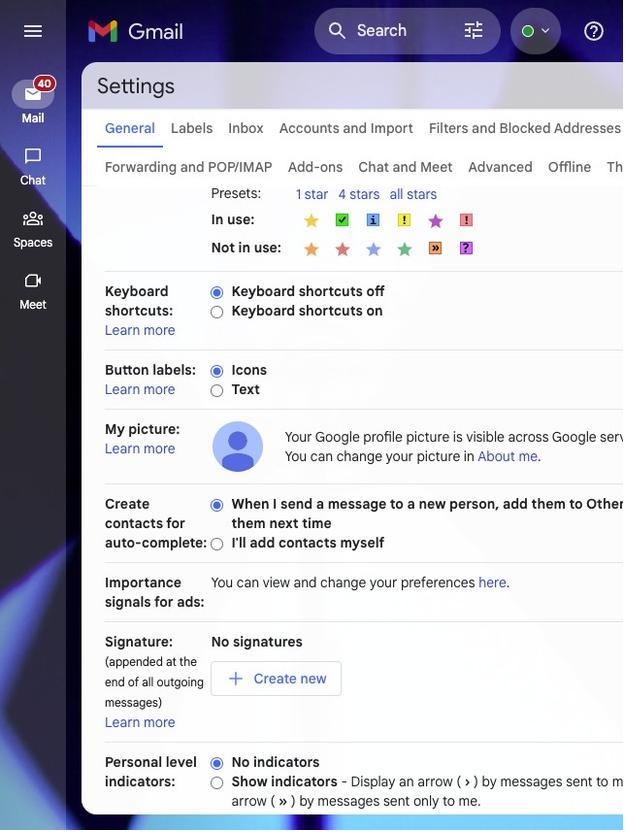 Task type: vqa. For each thing, say whether or not it's contained in the screenshot.
250
no



Task type: locate. For each thing, give the bounding box(es) containing it.
1 vertical spatial picture
[[417, 448, 460, 465]]

meet down "the"
[[420, 158, 453, 176]]

all
[[390, 185, 403, 203], [142, 675, 154, 689]]

and
[[343, 119, 367, 137], [472, 119, 496, 137], [180, 158, 205, 176], [393, 158, 417, 176], [294, 574, 317, 591]]

0 vertical spatial by
[[482, 773, 497, 790]]

keyboard right the keyboard shortcuts off option
[[232, 283, 295, 300]]

keyboard for keyboard shortcuts off
[[232, 283, 295, 300]]

all down chat and meet
[[390, 185, 403, 203]]

add
[[503, 495, 528, 513], [250, 534, 275, 551]]

sent
[[566, 773, 593, 790], [383, 792, 410, 810]]

1 horizontal spatial meet
[[420, 158, 453, 176]]

1 more from the top
[[144, 321, 175, 339]]

presets:
[[211, 184, 261, 202]]

3 learn from the top
[[105, 440, 140, 457]]

0 vertical spatial messages
[[501, 773, 563, 790]]

1 vertical spatial add
[[250, 534, 275, 551]]

and right view at left
[[294, 574, 317, 591]]

learn more link down picture: at bottom left
[[105, 440, 175, 457]]

learn down shortcuts:
[[105, 321, 140, 339]]

1 vertical spatial use:
[[254, 238, 282, 256]]

more down labels:
[[144, 381, 175, 398]]

2 google from the left
[[552, 428, 597, 446]]

complete:
[[142, 534, 207, 551]]

can inside the importance signals for ads: you can view and change your preferences here .
[[237, 574, 259, 591]]

change inside your google profile picture is visible across google serv you can change your picture in about me .
[[337, 448, 383, 465]]

filters and blocked addresses
[[429, 119, 621, 137]]

more down picture: at bottom left
[[144, 440, 175, 457]]

and for forwarding
[[180, 158, 205, 176]]

learn inside "my picture: learn more"
[[105, 440, 140, 457]]

1 vertical spatial indicators
[[271, 773, 338, 790]]

auto-
[[105, 534, 142, 551]]

google left serv
[[552, 428, 597, 446]]

all right "of"
[[142, 675, 154, 689]]

the down the addresses on the right top of page
[[571, 138, 592, 155]]

0 horizontal spatial )
[[291, 792, 296, 810]]

create inside button
[[254, 670, 297, 687]]

0 vertical spatial change
[[337, 448, 383, 465]]

in inside your google profile picture is visible across google serv you can change your picture in about me .
[[464, 448, 475, 465]]

0 vertical spatial create
[[105, 495, 150, 513]]

shortcuts up keyboard shortcuts on
[[299, 283, 363, 300]]

stars left will
[[460, 138, 490, 155]]

new
[[419, 495, 446, 513], [300, 670, 327, 687]]

learn more link down button
[[105, 381, 175, 398]]

advanced
[[468, 158, 533, 176]]

and for accounts
[[343, 119, 367, 137]]

inbox
[[228, 119, 264, 137]]

by
[[482, 773, 497, 790], [299, 792, 314, 810]]

chat down the mail heading
[[20, 173, 46, 187]]

1 horizontal spatial create
[[254, 670, 297, 687]]

1 vertical spatial the
[[179, 654, 197, 669]]

0 vertical spatial use:
[[227, 210, 255, 228]]

1 vertical spatial you
[[211, 574, 233, 591]]

for left "ads:"
[[154, 593, 173, 611]]

0 horizontal spatial chat
[[20, 173, 46, 187]]

0 horizontal spatial .
[[507, 574, 510, 591]]

signatures
[[233, 633, 303, 650]]

meet down spaces heading
[[20, 297, 46, 312]]

add left them
[[503, 495, 528, 513]]

learn for button labels: learn more
[[105, 381, 140, 398]]

support image
[[583, 19, 606, 43]]

1 vertical spatial change
[[320, 574, 366, 591]]

no
[[211, 633, 230, 650], [232, 753, 250, 771]]

the inside signature: (appended at the end of all outgoing messages) learn more
[[179, 654, 197, 669]]

1 vertical spatial no
[[232, 753, 250, 771]]

0 horizontal spatial google
[[315, 428, 360, 446]]

0 vertical spatial no
[[211, 633, 230, 650]]

0 horizontal spatial all
[[142, 675, 154, 689]]

0 vertical spatial shortcuts
[[299, 283, 363, 300]]

labels
[[171, 119, 213, 137]]

1 horizontal spatial no
[[232, 753, 250, 771]]

1 vertical spatial shortcuts
[[299, 302, 363, 319]]

and up the all stars link
[[393, 158, 417, 176]]

sent down an
[[383, 792, 410, 810]]

more inside button labels: learn more
[[144, 381, 175, 398]]

your
[[386, 448, 413, 465], [370, 574, 397, 591]]

0 horizontal spatial contacts
[[105, 515, 163, 532]]

level
[[166, 753, 197, 771]]

for inside create contacts for auto-complete:
[[166, 515, 185, 532]]

0 horizontal spatial create
[[105, 495, 150, 513]]

messages)
[[105, 695, 162, 710]]

0 vertical spatial can
[[310, 448, 333, 465]]

1 horizontal spatial all
[[390, 185, 403, 203]]

sent left m on the right bottom
[[566, 773, 593, 790]]

forwarding
[[105, 158, 177, 176]]

new inside when i send a message to a new person, add them to other
[[419, 495, 446, 513]]

1 horizontal spatial can
[[310, 448, 333, 465]]

shortcuts down keyboard shortcuts off
[[299, 302, 363, 319]]

meet heading
[[0, 297, 66, 313]]

Icons radio
[[211, 364, 224, 378]]

by right ›
[[482, 773, 497, 790]]

3 learn more link from the top
[[105, 440, 175, 457]]

and for filters
[[472, 119, 496, 137]]

mail heading
[[0, 111, 66, 126]]

0 vertical spatial sent
[[566, 773, 593, 790]]

picture down is
[[417, 448, 460, 465]]

2 horizontal spatial stars
[[460, 138, 490, 155]]

0 vertical spatial )
[[474, 773, 479, 790]]

chat inside heading
[[20, 173, 46, 187]]

and down 'labels'
[[180, 158, 205, 176]]

your down profile
[[386, 448, 413, 465]]

1 horizontal spatial messages
[[501, 773, 563, 790]]

navigation
[[0, 62, 68, 830]]

) by messages sent to m
[[232, 773, 623, 810]]

meet
[[420, 158, 453, 176], [20, 297, 46, 312]]

more
[[144, 321, 175, 339], [144, 381, 175, 398], [144, 440, 175, 457], [144, 714, 175, 731]]

1 horizontal spatial a
[[407, 495, 415, 513]]

1 vertical spatial new
[[300, 670, 327, 687]]

shortcuts
[[299, 283, 363, 300], [299, 302, 363, 319]]

create up the auto-
[[105, 495, 150, 513]]

40
[[38, 77, 51, 90]]

picture
[[406, 428, 450, 446], [417, 448, 460, 465]]

stars
[[460, 138, 490, 155], [350, 185, 380, 203], [407, 185, 437, 203]]

import
[[371, 119, 414, 137]]

0 vertical spatial in
[[557, 138, 568, 155]]

learn more link
[[105, 321, 175, 339], [105, 381, 175, 398], [105, 440, 175, 457], [105, 714, 175, 731]]

messages
[[501, 773, 563, 790], [318, 792, 380, 810]]

2 learn from the top
[[105, 381, 140, 398]]

to right them
[[569, 495, 583, 513]]

gmail image
[[87, 12, 193, 50]]

1 horizontal spatial contacts
[[279, 534, 337, 551]]

0 vertical spatial add
[[503, 495, 528, 513]]

myself
[[340, 534, 385, 551]]

keyboard up shortcuts:
[[105, 283, 169, 300]]

learn inside button labels: learn more
[[105, 381, 140, 398]]

1 vertical spatial in
[[238, 238, 251, 256]]

chat heading
[[0, 173, 66, 188]]

4 learn from the top
[[105, 714, 140, 731]]

1 vertical spatial meet
[[20, 297, 46, 312]]

0 vertical spatial indicators
[[253, 753, 320, 771]]

sent inside ) by messages sent to m
[[566, 773, 593, 790]]

general link
[[105, 119, 155, 137]]

picture image
[[211, 419, 266, 474]]

0 vertical spatial for
[[166, 515, 185, 532]]

indicators up show indicators -
[[253, 753, 320, 771]]

labels:
[[153, 361, 196, 379]]

keyboard shortcuts on
[[232, 302, 383, 319]]

create for create new
[[254, 670, 297, 687]]

no for no indicators
[[232, 753, 250, 771]]

can down your
[[310, 448, 333, 465]]

learn inside signature: (appended at the end of all outgoing messages) learn more
[[105, 714, 140, 731]]

change
[[337, 448, 383, 465], [320, 574, 366, 591]]

learn down button
[[105, 381, 140, 398]]

1 horizontal spatial add
[[503, 495, 528, 513]]

»
[[279, 792, 288, 810]]

visible
[[466, 428, 505, 446]]

new inside button
[[300, 670, 327, 687]]

more down messages) at left
[[144, 714, 175, 731]]

1 vertical spatial messages
[[318, 792, 380, 810]]

for inside the importance signals for ads: you can view and change your preferences here .
[[154, 593, 173, 611]]

use:
[[227, 210, 255, 228], [254, 238, 282, 256]]

1 learn from the top
[[105, 321, 140, 339]]

by right »
[[299, 792, 314, 810]]

.
[[538, 448, 541, 465], [507, 574, 510, 591]]

2 shortcuts from the top
[[299, 302, 363, 319]]

1 vertical spatial for
[[154, 593, 173, 611]]

learn more link for shortcuts:
[[105, 321, 175, 339]]

use: right not
[[254, 238, 282, 256]]

for up complete:
[[166, 515, 185, 532]]

2 horizontal spatial in
[[557, 138, 568, 155]]

learn inside keyboard shortcuts: learn more
[[105, 321, 140, 339]]

1 vertical spatial all
[[142, 675, 154, 689]]

3 more from the top
[[144, 440, 175, 457]]

your
[[285, 428, 312, 446]]

Text radio
[[211, 383, 224, 398]]

use: right in at the top left of the page
[[227, 210, 255, 228]]

2 learn more link from the top
[[105, 381, 175, 398]]

1 horizontal spatial .
[[538, 448, 541, 465]]

my picture: learn more
[[105, 420, 180, 457]]

4 more from the top
[[144, 714, 175, 731]]

0 vertical spatial you
[[285, 448, 307, 465]]

2 vertical spatial in
[[464, 448, 475, 465]]

spaces
[[13, 235, 53, 250]]

1 learn more link from the top
[[105, 321, 175, 339]]

not in use:
[[211, 238, 282, 256]]

0 horizontal spatial can
[[237, 574, 259, 591]]

more inside "my picture: learn more"
[[144, 440, 175, 457]]

more down shortcuts:
[[144, 321, 175, 339]]

1 horizontal spatial you
[[285, 448, 307, 465]]

create inside create contacts for auto-complete:
[[105, 495, 150, 513]]

keyboard right keyboard shortcuts on option at the top of page
[[232, 302, 295, 319]]

change down myself
[[320, 574, 366, 591]]

contacts up the auto-
[[105, 515, 163, 532]]

by inside ) by messages sent to m
[[482, 773, 497, 790]]

stars inside the stars will rotate in the orde
[[460, 138, 490, 155]]

to left m on the right bottom
[[596, 773, 609, 790]]

th link
[[607, 158, 623, 176]]

messages right ›
[[501, 773, 563, 790]]

learn more link down messages) at left
[[105, 714, 175, 731]]

picture left is
[[406, 428, 450, 446]]

the right at
[[179, 654, 197, 669]]

stars right 4
[[350, 185, 380, 203]]

shortcuts for on
[[299, 302, 363, 319]]

change down profile
[[337, 448, 383, 465]]

more inside keyboard shortcuts: learn more
[[144, 321, 175, 339]]

shortcuts for off
[[299, 283, 363, 300]]

0 vertical spatial contacts
[[105, 515, 163, 532]]

inbox link
[[228, 119, 264, 137]]

arrow
[[418, 773, 453, 790]]

picture:
[[128, 420, 180, 438]]

when
[[232, 495, 269, 513]]

new down signatures
[[300, 670, 327, 687]]

google right your
[[315, 428, 360, 446]]

display an arrow ( ›
[[351, 773, 470, 790]]

th
[[607, 158, 623, 176]]

personal
[[105, 753, 162, 771]]

i'll add contacts myself
[[232, 534, 385, 551]]

0 vertical spatial .
[[538, 448, 541, 465]]

the
[[433, 138, 457, 155]]

contacts down send
[[279, 534, 337, 551]]

learn down the my
[[105, 440, 140, 457]]

can left view at left
[[237, 574, 259, 591]]

learn more link down shortcuts:
[[105, 321, 175, 339]]

1 horizontal spatial in
[[464, 448, 475, 465]]

keyboard
[[105, 283, 169, 300], [232, 283, 295, 300], [232, 302, 295, 319]]

create down signatures
[[254, 670, 297, 687]]

to right 'message'
[[390, 495, 404, 513]]

you
[[285, 448, 307, 465], [211, 574, 233, 591]]

Search in mail search field
[[315, 8, 501, 54]]

1 horizontal spatial new
[[419, 495, 446, 513]]

. right the preferences
[[507, 574, 510, 591]]

no signatures
[[211, 633, 303, 650]]

0 horizontal spatial you
[[211, 574, 233, 591]]

end
[[105, 675, 125, 689]]

0 horizontal spatial the
[[179, 654, 197, 669]]

here link
[[479, 574, 507, 591]]

1 vertical spatial .
[[507, 574, 510, 591]]

change inside the importance signals for ads: you can view and change your preferences here .
[[320, 574, 366, 591]]

create new
[[254, 670, 327, 687]]

chat up 1 star 4 stars all stars
[[359, 158, 389, 176]]

google
[[315, 428, 360, 446], [552, 428, 597, 446]]

0 vertical spatial new
[[419, 495, 446, 513]]

your down myself
[[370, 574, 397, 591]]

in right not
[[238, 238, 251, 256]]

No indicators radio
[[211, 756, 224, 771]]

you down i'll add contacts myself option
[[211, 574, 233, 591]]

0 horizontal spatial add
[[250, 534, 275, 551]]

your google profile picture is visible across google serv you can change your picture in about me .
[[285, 428, 623, 465]]

) right »
[[291, 792, 296, 810]]

new left person,
[[419, 495, 446, 513]]

0 horizontal spatial meet
[[20, 297, 46, 312]]

a right 'message'
[[407, 495, 415, 513]]

Search in mail text field
[[357, 21, 408, 41]]

ads:
[[177, 593, 205, 611]]

no left signatures
[[211, 633, 230, 650]]

in down visible at the bottom right
[[464, 448, 475, 465]]

1 shortcuts from the top
[[299, 283, 363, 300]]

indicators for show
[[271, 773, 338, 790]]

the inside the stars will rotate in the orde
[[571, 138, 592, 155]]

1 horizontal spatial google
[[552, 428, 597, 446]]

learn down messages) at left
[[105, 714, 140, 731]]

0 horizontal spatial no
[[211, 633, 230, 650]]

keyboard for keyboard shortcuts: learn more
[[105, 283, 169, 300]]

you down your
[[285, 448, 307, 465]]

shortcuts:
[[105, 302, 173, 319]]

) right ›
[[474, 773, 479, 790]]

across
[[508, 428, 549, 446]]

1 vertical spatial sent
[[383, 792, 410, 810]]

1 vertical spatial by
[[299, 792, 314, 810]]

0 horizontal spatial messages
[[318, 792, 380, 810]]

messages down - at the right
[[318, 792, 380, 810]]

0 horizontal spatial stars
[[350, 185, 380, 203]]

and up will
[[472, 119, 496, 137]]

indicators up »
[[271, 773, 338, 790]]

1 vertical spatial your
[[370, 574, 397, 591]]

signature: (appended at the end of all outgoing messages) learn more
[[105, 633, 204, 731]]

keyboard inside keyboard shortcuts: learn more
[[105, 283, 169, 300]]

1 horizontal spatial chat
[[359, 158, 389, 176]]

to
[[390, 495, 404, 513], [569, 495, 583, 513], [596, 773, 609, 790], [443, 792, 455, 810]]

all inside signature: (appended at the end of all outgoing messages) learn more
[[142, 675, 154, 689]]

1 vertical spatial can
[[237, 574, 259, 591]]

stars down chat and meet "link"
[[407, 185, 437, 203]]

1 horizontal spatial the
[[571, 138, 592, 155]]

and left import
[[343, 119, 367, 137]]

2 more from the top
[[144, 381, 175, 398]]

add right the i'll
[[250, 534, 275, 551]]

signals
[[105, 593, 151, 611]]

. down the across
[[538, 448, 541, 465]]

in
[[211, 210, 224, 228]]

0 vertical spatial your
[[386, 448, 413, 465]]

1 horizontal spatial by
[[482, 773, 497, 790]]

0 vertical spatial all
[[390, 185, 403, 203]]

create for create contacts for auto-complete:
[[105, 495, 150, 513]]

0 vertical spatial the
[[571, 138, 592, 155]]

0 horizontal spatial new
[[300, 670, 327, 687]]

main menu image
[[21, 19, 45, 43]]

1 horizontal spatial sent
[[566, 773, 593, 790]]

a right send
[[316, 495, 324, 513]]

0 horizontal spatial a
[[316, 495, 324, 513]]

1 horizontal spatial )
[[474, 773, 479, 790]]

star
[[305, 185, 329, 203]]

1 vertical spatial create
[[254, 670, 297, 687]]

messages inside ) by messages sent to m
[[501, 773, 563, 790]]

in up offline link
[[557, 138, 568, 155]]

display
[[351, 773, 396, 790]]

no up show
[[232, 753, 250, 771]]



Task type: describe. For each thing, give the bounding box(es) containing it.
1
[[296, 185, 301, 203]]

1 horizontal spatial stars
[[407, 185, 437, 203]]

can inside your google profile picture is visible across google serv you can change your picture in about me .
[[310, 448, 333, 465]]

chat and meet
[[359, 158, 453, 176]]

keyboard shortcuts off
[[232, 283, 385, 300]]

send
[[281, 495, 313, 513]]

labels link
[[171, 119, 213, 137]]

at
[[166, 654, 176, 669]]

advanced link
[[468, 158, 533, 176]]

button
[[105, 361, 149, 379]]

to left the me.
[[443, 792, 455, 810]]

Keyboard shortcuts on radio
[[211, 305, 224, 319]]

personal level indicators:
[[105, 753, 197, 790]]

importance signals for ads: you can view and change your preferences here .
[[105, 574, 510, 611]]

contacts inside create contacts for auto-complete:
[[105, 515, 163, 532]]

the stars will rotate in the orde
[[211, 138, 623, 175]]

Keyboard shortcuts off radio
[[211, 285, 224, 300]]

button labels: learn more
[[105, 361, 196, 398]]

rotate
[[517, 138, 554, 155]]

in use:
[[211, 210, 255, 228]]

about me link
[[478, 448, 538, 465]]

40 link
[[12, 75, 56, 109]]

and for chat
[[393, 158, 417, 176]]

›
[[465, 773, 470, 790]]

advanced search options image
[[454, 11, 493, 50]]

(
[[456, 773, 461, 790]]

add-
[[288, 158, 320, 176]]

profile
[[363, 428, 403, 446]]

meet inside heading
[[20, 297, 46, 312]]

(appended
[[105, 654, 163, 669]]

keyboard shortcuts: learn more
[[105, 283, 175, 339]]

0 horizontal spatial sent
[[383, 792, 410, 810]]

mail
[[22, 111, 44, 125]]

1 a from the left
[[316, 495, 324, 513]]

keyboard for keyboard shortcuts on
[[232, 302, 295, 319]]

i'll
[[232, 534, 246, 551]]

to inside ) by messages sent to m
[[596, 773, 609, 790]]

accounts
[[279, 119, 340, 137]]

message
[[328, 495, 387, 513]]

show
[[232, 773, 268, 790]]

orde
[[595, 138, 623, 155]]

more for labels:
[[144, 381, 175, 398]]

outgoing
[[157, 675, 204, 689]]

add inside when i send a message to a new person, add them to other
[[503, 495, 528, 513]]

more inside signature: (appended at the end of all outgoing messages) learn more
[[144, 714, 175, 731]]

accounts and import
[[279, 119, 414, 137]]

and inside the importance signals for ads: you can view and change your preferences here .
[[294, 574, 317, 591]]

learn more link for labels:
[[105, 381, 175, 398]]

for for contacts
[[166, 515, 185, 532]]

4 learn more link from the top
[[105, 714, 175, 731]]

offline
[[548, 158, 591, 176]]

forwarding and pop/imap
[[105, 158, 273, 176]]

about
[[478, 448, 515, 465]]

an
[[399, 773, 414, 790]]

serv
[[600, 428, 623, 446]]

m
[[612, 773, 623, 790]]

general
[[105, 119, 155, 137]]

1 google from the left
[[315, 428, 360, 446]]

1 vertical spatial contacts
[[279, 534, 337, 551]]

1 vertical spatial )
[[291, 792, 296, 810]]

settings
[[97, 72, 175, 99]]

chat for chat
[[20, 173, 46, 187]]

will
[[494, 138, 513, 155]]

spaces heading
[[0, 235, 66, 250]]

them
[[532, 495, 566, 513]]

navigation containing mail
[[0, 62, 68, 830]]

off
[[367, 283, 385, 300]]

filters
[[429, 119, 468, 137]]

more for shortcuts:
[[144, 321, 175, 339]]

pop/imap
[[208, 158, 273, 176]]

learn for keyboard shortcuts: learn more
[[105, 321, 140, 339]]

Show indicators radio
[[211, 776, 224, 790]]

1 star 4 stars all stars
[[296, 185, 437, 203]]

all stars link
[[390, 185, 447, 205]]

person,
[[450, 495, 499, 513]]

» ) by messages sent only to me.
[[279, 792, 481, 810]]

indicators:
[[105, 773, 175, 790]]

0 horizontal spatial in
[[238, 238, 251, 256]]

here
[[479, 574, 507, 591]]

learn more link for picture:
[[105, 440, 175, 457]]

is
[[453, 428, 463, 446]]

not
[[211, 238, 235, 256]]

other
[[586, 495, 623, 513]]

i
[[273, 495, 277, 513]]

0 vertical spatial meet
[[420, 158, 453, 176]]

) inside ) by messages sent to m
[[474, 773, 479, 790]]

more for picture:
[[144, 440, 175, 457]]

preferences
[[401, 574, 475, 591]]

I'll add contacts myself radio
[[211, 537, 224, 551]]

2 a from the left
[[407, 495, 415, 513]]

When I send a message to a new person, add them to Other Contacts so that I can auto-complete to them next time radio
[[211, 498, 224, 512]]

your inside your google profile picture is visible across google serv you can change your picture in about me .
[[386, 448, 413, 465]]

0 vertical spatial picture
[[406, 428, 450, 446]]

chat for chat and meet
[[359, 158, 389, 176]]

. inside the importance signals for ads: you can view and change your preferences here .
[[507, 574, 510, 591]]

you inside the importance signals for ads: you can view and change your preferences here .
[[211, 574, 233, 591]]

view
[[263, 574, 290, 591]]

icons
[[232, 361, 267, 379]]

-
[[341, 773, 347, 790]]

indicators for no
[[253, 753, 320, 771]]

your inside the importance signals for ads: you can view and change your preferences here .
[[370, 574, 397, 591]]

add-ons
[[288, 158, 343, 176]]

accounts and import link
[[279, 119, 414, 137]]

no for no signatures
[[211, 633, 230, 650]]

0 horizontal spatial by
[[299, 792, 314, 810]]

text
[[232, 381, 260, 398]]

learn for my picture: learn more
[[105, 440, 140, 457]]

only
[[414, 792, 439, 810]]

in inside the stars will rotate in the orde
[[557, 138, 568, 155]]

addresses
[[554, 119, 621, 137]]

add-ons link
[[288, 158, 343, 176]]

offline link
[[548, 158, 591, 176]]

4 stars link
[[338, 185, 390, 205]]

me.
[[459, 792, 481, 810]]

of
[[128, 675, 139, 689]]

forwarding and pop/imap link
[[105, 158, 273, 176]]

search in mail image
[[320, 14, 355, 49]]

ons
[[320, 158, 343, 176]]

filters and blocked addresses link
[[429, 119, 621, 137]]

on
[[367, 302, 383, 319]]

. inside your google profile picture is visible across google serv you can change your picture in about me .
[[538, 448, 541, 465]]

you inside your google profile picture is visible across google serv you can change your picture in about me .
[[285, 448, 307, 465]]

for for signals
[[154, 593, 173, 611]]

my
[[105, 420, 125, 438]]

1 star link
[[296, 185, 338, 205]]



